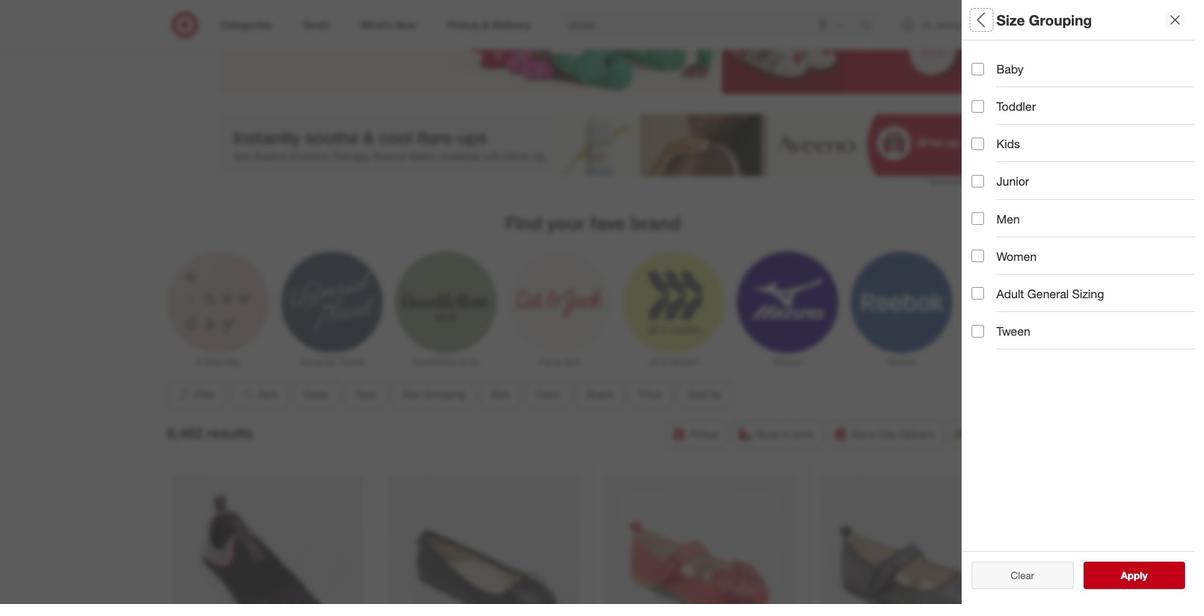 Task type: describe. For each thing, give the bounding box(es) containing it.
clear all
[[1005, 569, 1041, 582]]

junior
[[997, 174, 1030, 188]]

all.
[[419, 5, 433, 19]]

1 vertical spatial deals
[[303, 388, 328, 401]]

thread
[[337, 356, 365, 367]]

baby
[[997, 62, 1024, 76]]

same day delivery
[[851, 428, 935, 440]]

brand
[[631, 212, 681, 234]]

find
[[505, 212, 542, 234]]

0 horizontal spatial price
[[639, 388, 662, 401]]

2 vertical spatial grouping
[[423, 388, 465, 401]]

tween
[[997, 324, 1031, 338]]

size grouping dialog
[[962, 0, 1196, 604]]

same day delivery button
[[828, 421, 943, 448]]

see results button
[[1084, 562, 1186, 589]]

sort button
[[230, 381, 288, 408]]

1 vertical spatial color button
[[525, 381, 571, 408]]

& for cat
[[555, 356, 560, 367]]

2
[[1008, 13, 1011, 21]]

clear button
[[972, 562, 1074, 589]]

Adult General Sizing checkbox
[[972, 287, 984, 300]]

0 horizontal spatial brand
[[586, 388, 613, 401]]

0 horizontal spatial type
[[355, 388, 376, 401]]

sort
[[258, 388, 277, 401]]

grouping inside dialog
[[1029, 11, 1092, 28]]

goodfellow & co image
[[395, 252, 497, 353]]

a new day image
[[167, 252, 269, 353]]

0 horizontal spatial size button
[[480, 381, 520, 408]]

2 vertical spatial size grouping
[[402, 388, 465, 401]]

day inside button
[[880, 428, 897, 440]]

all in motion link
[[623, 252, 724, 368]]

clear for clear all
[[1005, 569, 1028, 582]]

0 horizontal spatial brand button
[[576, 381, 624, 408]]

color inside all filters dialog
[[972, 228, 1003, 242]]

see
[[1108, 569, 1126, 582]]

pickup button
[[666, 421, 727, 448]]

all filters
[[972, 11, 1032, 28]]

size grouping inside all filters dialog
[[972, 140, 1051, 155]]

adult
[[997, 286, 1025, 301]]

in
[[661, 356, 669, 367]]

type inside all filters dialog
[[972, 97, 998, 111]]

with
[[247, 5, 269, 19]]

1 horizontal spatial price button
[[972, 302, 1196, 346]]

sold by
[[688, 388, 722, 401]]

slippers
[[357, 5, 398, 19]]

price inside all filters dialog
[[972, 315, 1001, 329]]

men
[[997, 211, 1020, 226]]

Include out of stock checkbox
[[972, 445, 984, 457]]

Tween checkbox
[[972, 325, 984, 337]]

search button
[[856, 11, 886, 41]]

women
[[997, 249, 1037, 263]]

mizuno
[[773, 356, 802, 367]]

results for 6,462 results
[[207, 424, 253, 442]]

holiday
[[315, 5, 353, 19]]

store
[[792, 428, 815, 440]]

kids
[[997, 137, 1020, 151]]

Kids checkbox
[[972, 138, 984, 150]]

colorful
[[273, 5, 312, 19]]

sold by button
[[677, 381, 732, 408]]

find your fave brand
[[505, 212, 681, 234]]

shop in store
[[755, 428, 815, 440]]

all for all filters
[[972, 11, 989, 28]]

shop
[[755, 428, 779, 440]]

new
[[204, 356, 222, 367]]

Junior checkbox
[[972, 175, 984, 187]]

Toddler checkbox
[[972, 100, 984, 113]]

universal
[[299, 356, 335, 367]]

shop in store button
[[732, 421, 823, 448]]

What can we help you find? suggestions appear below search field
[[561, 11, 864, 39]]

by
[[711, 388, 722, 401]]

clear for clear
[[1011, 569, 1035, 582]]

apply button
[[1084, 562, 1186, 589]]

same
[[851, 428, 877, 440]]

reebok
[[887, 356, 917, 367]]

with colorful holiday slippers for all.
[[247, 5, 433, 19]]



Task type: locate. For each thing, give the bounding box(es) containing it.
0 horizontal spatial deals
[[303, 388, 328, 401]]

clear inside clear button
[[1011, 569, 1035, 582]]

all left the 2 on the top right of page
[[972, 11, 989, 28]]

price down the in
[[639, 388, 662, 401]]

advertisement region
[[219, 114, 967, 176]]

all
[[972, 11, 989, 28], [649, 356, 659, 367]]

size grouping inside size grouping dialog
[[997, 11, 1092, 28]]

1 horizontal spatial results
[[1129, 569, 1161, 582]]

1 vertical spatial results
[[1129, 569, 1161, 582]]

size grouping button
[[972, 128, 1196, 171], [391, 381, 475, 408]]

results inside see results button
[[1129, 569, 1161, 582]]

color button
[[972, 215, 1196, 258], [525, 381, 571, 408]]

goodfellow & co
[[413, 356, 479, 367]]

1 horizontal spatial deals button
[[972, 40, 1196, 84]]

size grouping up junior
[[972, 140, 1051, 155]]

price
[[972, 315, 1001, 329], [639, 388, 662, 401]]

1 horizontal spatial &
[[555, 356, 560, 367]]

0 horizontal spatial type button
[[344, 381, 386, 408]]

0 vertical spatial size button
[[972, 171, 1196, 215]]

day right new
[[224, 356, 239, 367]]

pickup
[[689, 428, 719, 440]]

6,462 results
[[167, 424, 253, 442]]

0 vertical spatial type
[[972, 97, 998, 111]]

reebok link
[[851, 252, 952, 368]]

1 vertical spatial color
[[536, 388, 560, 401]]

universal thread link
[[281, 252, 383, 368]]

Women checkbox
[[972, 250, 984, 262]]

0 vertical spatial deals button
[[972, 40, 1196, 84]]

0 horizontal spatial color
[[536, 388, 560, 401]]

delivery
[[899, 428, 935, 440]]

universal thread
[[299, 356, 365, 367]]

1 horizontal spatial brand button
[[972, 258, 1196, 302]]

2 clear from the left
[[1011, 569, 1035, 582]]

size grouping button inside all filters dialog
[[972, 128, 1196, 171]]

1 vertical spatial size grouping
[[972, 140, 1051, 155]]

1 horizontal spatial size grouping button
[[972, 128, 1196, 171]]

2 link
[[989, 11, 1017, 39]]

deals down universal
[[303, 388, 328, 401]]

grouping up junior
[[999, 140, 1051, 155]]

Baby checkbox
[[972, 63, 984, 75]]

1 vertical spatial price
[[639, 388, 662, 401]]

0 vertical spatial size grouping
[[997, 11, 1092, 28]]

toddler
[[997, 99, 1036, 113]]

results right see
[[1129, 569, 1161, 582]]

size grouping
[[997, 11, 1092, 28], [972, 140, 1051, 155], [402, 388, 465, 401]]

0 vertical spatial all
[[972, 11, 989, 28]]

color button inside all filters dialog
[[972, 215, 1196, 258]]

motion
[[671, 356, 698, 367]]

jack
[[563, 356, 581, 367]]

goodfellow
[[413, 356, 457, 367]]

deals button inside all filters dialog
[[972, 40, 1196, 84]]

1 horizontal spatial color
[[972, 228, 1003, 242]]

color button up the sizing
[[972, 215, 1196, 258]]

1 horizontal spatial all
[[972, 11, 989, 28]]

0 vertical spatial grouping
[[1029, 11, 1092, 28]]

deals button
[[972, 40, 1196, 84], [293, 381, 339, 408]]

1 vertical spatial all
[[649, 356, 659, 367]]

1 & from the left
[[460, 356, 465, 367]]

color down men option
[[972, 228, 1003, 242]]

reebok image
[[851, 252, 952, 353]]

2 & from the left
[[555, 356, 560, 367]]

1 horizontal spatial type button
[[972, 84, 1196, 128]]

all in motion image
[[623, 252, 724, 353]]

1 vertical spatial day
[[880, 428, 897, 440]]

0 horizontal spatial size grouping button
[[391, 381, 475, 408]]

price down "adult general sizing" checkbox
[[972, 315, 1001, 329]]

1 vertical spatial type button
[[344, 381, 386, 408]]

0 vertical spatial type button
[[972, 84, 1196, 128]]

color button down cat
[[525, 381, 571, 408]]

size grouping down goodfellow
[[402, 388, 465, 401]]

all left the in
[[649, 356, 659, 367]]

size inside size grouping dialog
[[997, 11, 1025, 28]]

price button
[[972, 302, 1196, 346], [629, 381, 672, 408]]

0 vertical spatial color button
[[972, 215, 1196, 258]]

0 horizontal spatial &
[[460, 356, 465, 367]]

0 vertical spatial size grouping button
[[972, 128, 1196, 171]]

brand inside all filters dialog
[[972, 271, 1006, 286]]

cat & jack link
[[509, 252, 611, 368]]

0 vertical spatial color
[[972, 228, 1003, 242]]

day right the same on the right bottom of page
[[880, 428, 897, 440]]

1 horizontal spatial brand
[[972, 271, 1006, 286]]

type
[[972, 97, 998, 111], [355, 388, 376, 401]]

Men checkbox
[[972, 212, 984, 225]]

1 vertical spatial deals button
[[293, 381, 339, 408]]

a
[[196, 356, 202, 367]]

grouping
[[1029, 11, 1092, 28], [999, 140, 1051, 155], [423, 388, 465, 401]]

0 vertical spatial price button
[[972, 302, 1196, 346]]

1 vertical spatial type
[[355, 388, 376, 401]]

cat & jack image
[[509, 252, 611, 353]]

a new day
[[196, 356, 239, 367]]

& right cat
[[555, 356, 560, 367]]

mizuno image
[[737, 252, 838, 353]]

results right 6,462
[[207, 424, 253, 442]]

1 vertical spatial brand button
[[576, 381, 624, 408]]

goodfellow & co link
[[395, 252, 497, 368]]

0 horizontal spatial results
[[207, 424, 253, 442]]

sizing
[[1073, 286, 1105, 301]]

sponsored
[[930, 177, 967, 186]]

1 horizontal spatial day
[[880, 428, 897, 440]]

0 vertical spatial price
[[972, 315, 1001, 329]]

&
[[460, 356, 465, 367], [555, 356, 560, 367]]

toddler girls' anastasia dressy ballet flats - cat & jack™ image
[[822, 475, 1014, 604], [822, 475, 1014, 604]]

0 vertical spatial deals
[[972, 53, 1004, 68]]

in
[[782, 428, 790, 440]]

0 horizontal spatial color button
[[525, 381, 571, 408]]

results for see results
[[1129, 569, 1161, 582]]

filter button
[[167, 381, 225, 408]]

cat & jack
[[539, 356, 581, 367]]

1 vertical spatial price button
[[629, 381, 672, 408]]

1 horizontal spatial deals
[[972, 53, 1004, 68]]

all inside dialog
[[972, 11, 989, 28]]

filter
[[194, 388, 216, 401]]

clear
[[1005, 569, 1028, 582], [1011, 569, 1035, 582]]

for
[[402, 5, 416, 19]]

color
[[972, 228, 1003, 242], [536, 388, 560, 401]]

1 vertical spatial size grouping button
[[391, 381, 475, 408]]

grouping right the 2 on the top right of page
[[1029, 11, 1092, 28]]

grouping inside all filters dialog
[[999, 140, 1051, 155]]

1 horizontal spatial type
[[972, 97, 998, 111]]

& for goodfellow
[[460, 356, 465, 367]]

brand button
[[972, 258, 1196, 302], [576, 381, 624, 408]]

speedo women's surf strider water shoes image
[[172, 475, 364, 604], [172, 475, 364, 604]]

size grouping up baby
[[997, 11, 1092, 28]]

apply
[[1121, 569, 1148, 582]]

type button
[[972, 84, 1196, 128], [344, 381, 386, 408]]

day
[[224, 356, 239, 367], [880, 428, 897, 440]]

see results
[[1108, 569, 1161, 582]]

toddler girls' melanie dressy ballet flats - cat & jack™ red image
[[605, 475, 797, 604], [605, 475, 797, 604]]

general
[[1028, 286, 1069, 301]]

price button down the sizing
[[972, 302, 1196, 346]]

clear all button
[[972, 562, 1074, 589]]

your
[[547, 212, 585, 234]]

cat
[[539, 356, 552, 367]]

type down thread
[[355, 388, 376, 401]]

universal thread image
[[281, 252, 383, 353]]

0 horizontal spatial deals button
[[293, 381, 339, 408]]

all for all in motion
[[649, 356, 659, 367]]

mizuno link
[[737, 252, 838, 368]]

0 vertical spatial brand
[[972, 271, 1006, 286]]

grouping down goodfellow & co at left bottom
[[423, 388, 465, 401]]

color down cat
[[536, 388, 560, 401]]

1 horizontal spatial color button
[[972, 215, 1196, 258]]

deals down 2 link
[[972, 53, 1004, 68]]

0 horizontal spatial all
[[649, 356, 659, 367]]

adult general sizing
[[997, 286, 1105, 301]]

a new day link
[[167, 252, 269, 368]]

asics image
[[965, 252, 1066, 353]]

girls' diana slip-on ballet flats - cat & jack™ image
[[389, 475, 580, 604], [389, 475, 580, 604]]

1 clear from the left
[[1005, 569, 1028, 582]]

& left co
[[460, 356, 465, 367]]

co
[[468, 356, 479, 367]]

6,462
[[167, 424, 203, 442]]

1 vertical spatial brand
[[586, 388, 613, 401]]

all filters dialog
[[962, 0, 1196, 604]]

brand
[[972, 271, 1006, 286], [586, 388, 613, 401]]

size
[[997, 11, 1025, 28], [972, 140, 995, 155], [972, 184, 995, 198], [402, 388, 421, 401], [491, 388, 510, 401]]

filters
[[993, 11, 1032, 28]]

0 vertical spatial brand button
[[972, 258, 1196, 302]]

0 horizontal spatial price button
[[629, 381, 672, 408]]

1 vertical spatial size button
[[480, 381, 520, 408]]

deals inside all filters dialog
[[972, 53, 1004, 68]]

0 horizontal spatial day
[[224, 356, 239, 367]]

0 vertical spatial day
[[224, 356, 239, 367]]

0 vertical spatial results
[[207, 424, 253, 442]]

fave
[[590, 212, 626, 234]]

size button
[[972, 171, 1196, 215], [480, 381, 520, 408]]

type down baby option
[[972, 97, 998, 111]]

1 vertical spatial grouping
[[999, 140, 1051, 155]]

all in motion
[[649, 356, 698, 367]]

results
[[207, 424, 253, 442], [1129, 569, 1161, 582]]

all
[[1031, 569, 1041, 582]]

1 horizontal spatial size button
[[972, 171, 1196, 215]]

1 horizontal spatial price
[[972, 315, 1001, 329]]

clear inside clear all button
[[1005, 569, 1028, 582]]

search
[[856, 20, 886, 32]]

price button down the in
[[629, 381, 672, 408]]

sold
[[688, 388, 708, 401]]



Task type: vqa. For each thing, say whether or not it's contained in the screenshot.
Pickup & Delivery link
no



